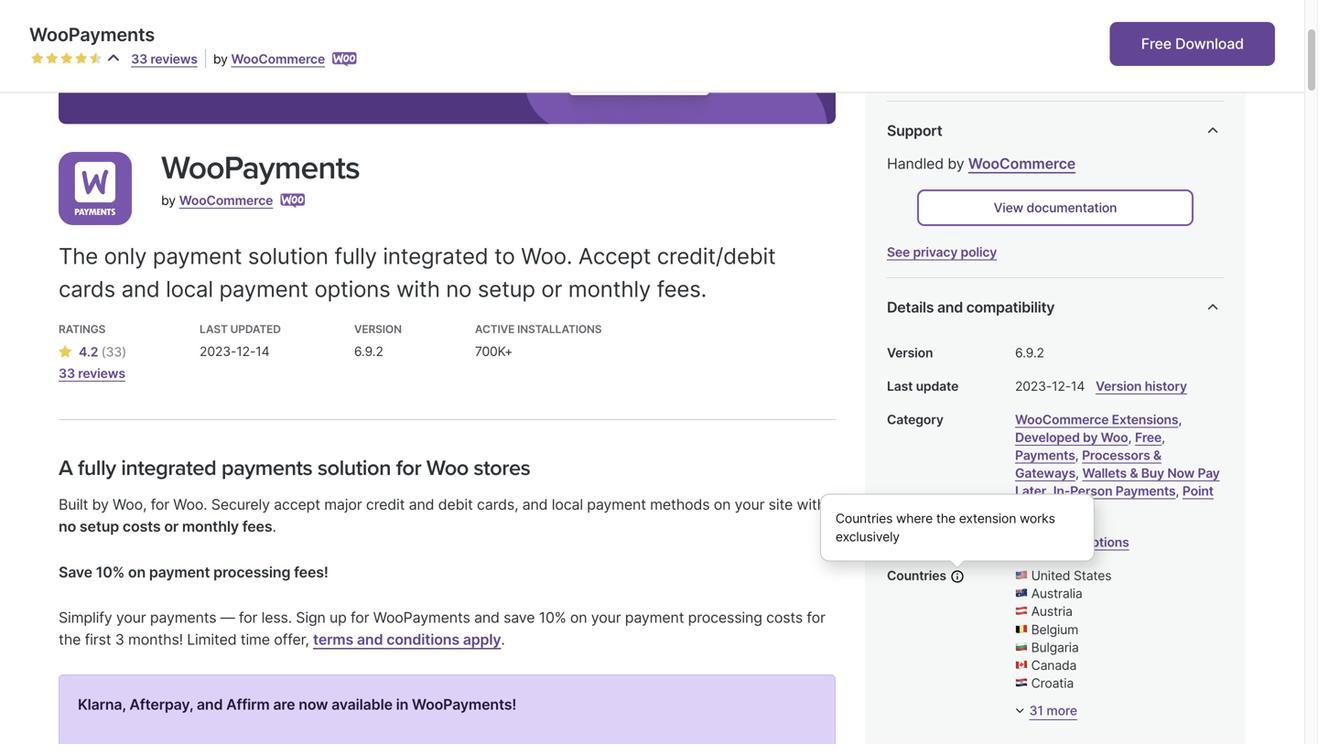 Task type: describe. For each thing, give the bounding box(es) containing it.
chevron up image
[[1202, 120, 1224, 142]]

and right 'cards,'
[[522, 496, 548, 513]]

with inside the only payment solution fully integrated to woo. accept credit/debit cards and local payment options with no setup or monthly fees.
[[396, 275, 440, 302]]

exclusively
[[836, 529, 900, 545]]

2 horizontal spatial with
[[929, 535, 955, 550]]

🇦🇺 australia
[[1015, 586, 1083, 601]]

no inside the only payment solution fully integrated to woo. accept credit/debit cards and local payment options with no setup or monthly fees.
[[446, 275, 472, 302]]

the
[[59, 242, 98, 269]]

payments inside the woocommerce extensions , developed by woo , free , payments ,
[[1015, 448, 1075, 463]]

rate product 3 stars image
[[60, 52, 73, 65]]

with inside the built by woo, for woo. securely accept major credit and debit cards, and local payment methods on your site with no setup costs or monthly fees .
[[797, 496, 826, 513]]

monthly inside the built by woo, for woo. securely accept major credit and debit cards, and local payment methods on your site with no setup costs or monthly fees .
[[182, 518, 239, 535]]

where
[[896, 511, 933, 526]]

now
[[299, 696, 328, 714]]

handled by woocommerce
[[887, 155, 1076, 173]]

. inside the built by woo, for woo. securely accept major credit and debit cards, and local payment methods on your site with no setup costs or monthly fees .
[[272, 518, 276, 535]]

🇧🇪 belgium
[[1015, 622, 1078, 637]]

🇨🇦 canada
[[1015, 658, 1077, 673]]

credit/debit
[[657, 242, 776, 269]]

1 horizontal spatial .
[[501, 631, 505, 649]]

processors & gateways link
[[1015, 448, 1162, 481]]

buy
[[1141, 466, 1164, 481]]

fully inside the only payment solution fully integrated to woo. accept credit/debit cards and local payment options with no setup or monthly fees.
[[334, 242, 377, 269]]

affirm
[[226, 696, 270, 714]]

see privacy policy link
[[887, 244, 997, 260]]

1 horizontal spatial 33
[[106, 344, 122, 360]]

and right terms in the left of the page
[[357, 631, 383, 649]]

1 vertical spatial fully
[[78, 455, 116, 481]]

update
[[916, 378, 959, 394]]

4.2
[[79, 344, 98, 360]]

months!
[[128, 631, 183, 649]]

site
[[769, 496, 793, 513]]

0 vertical spatial 33 reviews
[[131, 51, 198, 67]]

1 horizontal spatial 12-
[[1052, 378, 1071, 394]]

last for last update
[[887, 378, 913, 394]]

view documentation
[[994, 200, 1117, 216]]

free download
[[1141, 35, 1244, 53]]

wallets
[[1082, 466, 1127, 481]]

or inside the only payment solution fully integrated to woo. accept credit/debit cards and local payment options with no setup or monthly fees.
[[541, 275, 562, 302]]

save 10% on payment processing fees!
[[59, 563, 328, 581]]

ratings
[[59, 322, 106, 336]]

your inside the built by woo, for woo. securely accept major credit and debit cards, and local payment methods on your site with no setup costs or monthly fees .
[[735, 496, 765, 513]]

rate product 5 stars image
[[90, 52, 103, 65]]

(
[[101, 344, 106, 360]]

processing inside simplify your payments — for less. sign up for woopayments and save 10% on your payment processing costs for the first 3 months! limited time offer,
[[688, 609, 762, 627]]

save
[[59, 563, 92, 581]]

& for wallets
[[1130, 466, 1138, 481]]

stores
[[474, 455, 530, 481]]

local inside the only payment solution fully integrated to woo. accept credit/debit cards and local payment options with no setup or monthly fees.
[[166, 275, 213, 302]]

developed by woocommerce image
[[332, 52, 357, 67]]

accept
[[274, 496, 320, 513]]

sale
[[1030, 501, 1056, 517]]

simplify
[[59, 609, 112, 627]]

countries for countries
[[887, 568, 946, 584]]

history
[[1145, 378, 1187, 394]]

rate product 2 stars image
[[46, 52, 59, 65]]

1 horizontal spatial your
[[591, 609, 621, 627]]

point
[[1183, 483, 1214, 499]]

support
[[887, 122, 942, 140]]

sign
[[296, 609, 326, 627]]

setup inside the built by woo, for woo. securely accept major credit and debit cards, and local payment methods on your site with no setup costs or monthly fees .
[[80, 518, 119, 535]]

developed by woo link
[[1015, 430, 1128, 445]]

to
[[494, 242, 515, 269]]

0 horizontal spatial 33 reviews
[[59, 366, 125, 381]]

33 for the leftmost 33 reviews 'link'
[[59, 366, 75, 381]]

31
[[1029, 703, 1043, 719]]

by woocommerce for developed by woocommerce image
[[213, 51, 325, 67]]

woopayments inside simplify your payments — for less. sign up for woopayments and save 10% on your payment processing costs for the first 3 months! limited time offer,
[[373, 609, 470, 627]]

1 vertical spatial solution
[[317, 455, 391, 481]]

details and compatibility
[[887, 298, 1055, 316]]

1 vertical spatial 2023-
[[1015, 378, 1052, 394]]

built
[[59, 496, 88, 513]]

processors & gateways
[[1015, 448, 1162, 481]]

woocommerce link for developed by woocommerce image
[[231, 51, 325, 67]]

, up person
[[1075, 466, 1082, 481]]

12- inside last updated 2023-12-14
[[236, 344, 256, 359]]

1 vertical spatial 14
[[1071, 378, 1085, 394]]

by inside the built by woo, for woo. securely accept major credit and debit cards, and local payment methods on your site with no setup costs or monthly fees .
[[92, 496, 109, 513]]

0 horizontal spatial your
[[116, 609, 146, 627]]

only
[[104, 242, 147, 269]]

developed by woocommerce image
[[280, 193, 305, 208]]

see
[[887, 244, 910, 260]]

costs inside simplify your payments — for less. sign up for woopayments and save 10% on your payment processing costs for the first 3 months! limited time offer,
[[766, 609, 803, 627]]

now
[[1167, 466, 1195, 481]]

woo subscriptions link
[[1015, 535, 1129, 550]]

woocommerce extensions link
[[1015, 412, 1178, 427]]

policy
[[961, 244, 997, 260]]

free inside the woocommerce extensions , developed by woo , free , payments ,
[[1135, 430, 1162, 445]]

, left in-
[[1046, 483, 1050, 499]]

terms
[[313, 631, 353, 649]]

payment inside simplify your payments — for less. sign up for woopayments and save 10% on your payment processing costs for the first 3 months! limited time offer,
[[625, 609, 684, 627]]

save
[[504, 609, 535, 627]]

the inside simplify your payments — for less. sign up for woopayments and save 10% on your payment processing costs for the first 3 months! limited time offer,
[[59, 631, 81, 649]]

compatibility
[[966, 298, 1055, 316]]

version for version 6.9.2
[[354, 322, 402, 336]]

countries where the extension works exclusively
[[836, 511, 1059, 545]]

in
[[396, 696, 408, 714]]

works
[[887, 535, 926, 550]]

solution inside the only payment solution fully integrated to woo. accept credit/debit cards and local payment options with no setup or monthly fees.
[[248, 242, 328, 269]]

extensions
[[1112, 412, 1178, 427]]

fees
[[242, 518, 272, 535]]

🇭🇷 croatia
[[1015, 676, 1074, 691]]

, down now
[[1176, 483, 1179, 499]]

methods
[[650, 496, 710, 513]]

& for processors
[[1153, 448, 1162, 463]]

available
[[332, 696, 393, 714]]

cards
[[59, 275, 115, 302]]

rate product 1 star image
[[31, 52, 44, 65]]

1 vertical spatial woo
[[426, 455, 468, 481]]

securely
[[211, 496, 270, 513]]

0 horizontal spatial on
[[128, 563, 146, 581]]

woopayments product heading image image
[[59, 0, 836, 124]]

🇦🇹 austria
[[1015, 604, 1073, 619]]

0 horizontal spatial processing
[[213, 563, 290, 581]]

woopayments!
[[412, 696, 516, 714]]

accept
[[578, 242, 651, 269]]

in-
[[1053, 483, 1070, 499]]

and inside simplify your payments — for less. sign up for woopayments and save 10% on your payment processing costs for the first 3 months! limited time offer,
[[474, 609, 500, 627]]

last for last updated 2023-12-14
[[200, 322, 228, 336]]

debit
[[438, 496, 473, 513]]

integrated inside the only payment solution fully integrated to woo. accept credit/debit cards and local payment options with no setup or monthly fees.
[[383, 242, 488, 269]]

wallets & buy now pay later link
[[1015, 466, 1220, 499]]

payments link
[[1015, 448, 1075, 463]]

1 vertical spatial woocommerce link
[[968, 155, 1076, 173]]

, in-person payments ,
[[1046, 483, 1183, 499]]

terms and conditions apply .
[[313, 631, 505, 649]]

free link
[[1135, 430, 1162, 445]]

credit
[[366, 496, 405, 513]]

gateways
[[1015, 466, 1075, 481]]

woo inside the woocommerce extensions , developed by woo , free , payments ,
[[1101, 430, 1128, 445]]

states
[[1074, 568, 1112, 584]]

up
[[330, 609, 347, 627]]

and left debit
[[409, 496, 434, 513]]

in-person payments link
[[1053, 483, 1176, 499]]

time
[[241, 631, 270, 649]]

no inside the built by woo, for woo. securely accept major credit and debit cards, and local payment methods on your site with no setup costs or monthly fees .
[[59, 518, 76, 535]]

3
[[115, 631, 124, 649]]

on inside the built by woo, for woo. securely accept major credit and debit cards, and local payment methods on your site with no setup costs or monthly fees .
[[714, 496, 731, 513]]



Task type: vqa. For each thing, say whether or not it's contained in the screenshot.


Task type: locate. For each thing, give the bounding box(es) containing it.
and left affirm
[[197, 696, 223, 714]]

0 horizontal spatial integrated
[[121, 455, 216, 481]]

woo. left securely
[[173, 496, 207, 513]]

. down accept
[[272, 518, 276, 535]]

1 horizontal spatial with
[[797, 496, 826, 513]]

last inside last updated 2023-12-14
[[200, 322, 228, 336]]

your right save
[[591, 609, 621, 627]]

last up 'category'
[[887, 378, 913, 394]]

documentation
[[1027, 200, 1117, 216]]

0 vertical spatial with
[[396, 275, 440, 302]]

0 vertical spatial solution
[[248, 242, 328, 269]]

0 vertical spatial last
[[200, 322, 228, 336]]

view
[[994, 200, 1023, 216]]

0 horizontal spatial last
[[200, 322, 228, 336]]

0 vertical spatial fully
[[334, 242, 377, 269]]

woopayments
[[29, 23, 155, 46], [161, 149, 360, 187], [373, 609, 470, 627]]

woo. inside the only payment solution fully integrated to woo. accept credit/debit cards and local payment options with no setup or monthly fees.
[[521, 242, 572, 269]]

point of sale link
[[1015, 483, 1214, 517]]

0 vertical spatial 12-
[[236, 344, 256, 359]]

solution up major
[[317, 455, 391, 481]]

the down simplify
[[59, 631, 81, 649]]

1 horizontal spatial 33 reviews link
[[131, 51, 198, 67]]

woopayments up conditions
[[373, 609, 470, 627]]

woo,
[[113, 496, 147, 513]]

costs
[[123, 518, 161, 535], [766, 609, 803, 627]]

12-
[[236, 344, 256, 359], [1052, 378, 1071, 394]]

woocommerce left developed by woocommerce icon at the left top of the page
[[179, 193, 273, 208]]

countries down works with
[[887, 568, 946, 584]]

free
[[1141, 35, 1172, 53], [1135, 430, 1162, 445]]

on right save
[[570, 609, 587, 627]]

2 vertical spatial 33
[[59, 366, 75, 381]]

details
[[887, 298, 934, 316]]

version up last update
[[887, 345, 933, 361]]

payments up months!
[[150, 609, 216, 627]]

33 reviews link right rate product 5 stars icon
[[131, 51, 198, 67]]

point of sale
[[1015, 483, 1214, 517]]

1 horizontal spatial &
[[1153, 448, 1162, 463]]

33 reviews down 4.2
[[59, 366, 125, 381]]

klarna, afterpay, and affirm are now available in woopayments!
[[78, 696, 516, 714]]

0 vertical spatial by woocommerce
[[213, 51, 325, 67]]

, down extensions
[[1162, 430, 1165, 445]]

10% inside simplify your payments — for less. sign up for woopayments and save 10% on your payment processing costs for the first 3 months! limited time offer,
[[539, 609, 566, 627]]

0 horizontal spatial payments
[[1015, 448, 1075, 463]]

payments up gateways
[[1015, 448, 1075, 463]]

rate product 4 stars image
[[75, 52, 88, 65]]

woo down works on the bottom right
[[1015, 535, 1042, 550]]

monthly inside the only payment solution fully integrated to woo. accept credit/debit cards and local payment options with no setup or monthly fees.
[[568, 275, 651, 302]]

1 vertical spatial payments
[[1116, 483, 1176, 499]]

more
[[1047, 703, 1077, 719]]

fully up options
[[334, 242, 377, 269]]

10%
[[96, 563, 125, 581], [539, 609, 566, 627]]

with right 'site'
[[797, 496, 826, 513]]

woocommerce up view at the top of page
[[968, 155, 1076, 173]]

33 right 4.2
[[106, 344, 122, 360]]

on right the save
[[128, 563, 146, 581]]

woo up debit
[[426, 455, 468, 481]]

1 vertical spatial integrated
[[121, 455, 216, 481]]

of
[[1015, 501, 1027, 517]]

1 horizontal spatial reviews
[[150, 51, 198, 67]]

1 horizontal spatial payments
[[221, 455, 312, 481]]

your up 3
[[116, 609, 146, 627]]

or
[[541, 275, 562, 302], [164, 518, 179, 535]]

version down options
[[354, 322, 402, 336]]

free inside 'link'
[[1141, 35, 1172, 53]]

and
[[121, 275, 160, 302], [937, 298, 963, 316], [409, 496, 434, 513], [522, 496, 548, 513], [474, 609, 500, 627], [357, 631, 383, 649], [197, 696, 223, 714]]

by woocommerce for developed by woocommerce icon at the left top of the page
[[161, 193, 273, 208]]

1 horizontal spatial 14
[[1071, 378, 1085, 394]]

works
[[1020, 511, 1055, 526]]

less.
[[261, 609, 292, 627]]

700k+
[[475, 344, 513, 359]]

payments down buy
[[1116, 483, 1176, 499]]

31 more
[[1029, 703, 1077, 719]]

1 horizontal spatial fully
[[334, 242, 377, 269]]

reviews down 4.2 ( 33 )
[[78, 366, 125, 381]]

version history link
[[1096, 378, 1187, 394]]

1 horizontal spatial or
[[541, 275, 562, 302]]

1 vertical spatial 12-
[[1052, 378, 1071, 394]]

view documentation link
[[917, 189, 1194, 226]]

major
[[324, 496, 362, 513]]

0 vertical spatial or
[[541, 275, 562, 302]]

or inside the built by woo, for woo. securely accept major credit and debit cards, and local payment methods on your site with no setup costs or monthly fees .
[[164, 518, 179, 535]]

14 up woocommerce extensions link
[[1071, 378, 1085, 394]]

and up 'apply'
[[474, 609, 500, 627]]

, down history
[[1178, 412, 1182, 427]]

0 horizontal spatial woo.
[[173, 496, 207, 513]]

2023- down "updated"
[[200, 344, 236, 359]]

33 reviews link
[[131, 51, 198, 67], [59, 364, 126, 382]]

1 horizontal spatial local
[[552, 496, 583, 513]]

1 vertical spatial setup
[[80, 518, 119, 535]]

🇧🇬 bulgaria
[[1015, 640, 1079, 655]]

0 horizontal spatial 33
[[59, 366, 75, 381]]

on right the methods
[[714, 496, 731, 513]]

0 vertical spatial 10%
[[96, 563, 125, 581]]

with right works
[[929, 535, 955, 550]]

payments up securely
[[221, 455, 312, 481]]

monthly
[[568, 275, 651, 302], [182, 518, 239, 535]]

last update
[[887, 378, 959, 394]]

free download link
[[1110, 22, 1275, 66]]

& inside processors & gateways
[[1153, 448, 1162, 463]]

1 vertical spatial processing
[[688, 609, 762, 627]]

setup down built
[[80, 518, 119, 535]]

33 for 33 reviews 'link' to the top
[[131, 51, 147, 67]]

1 horizontal spatial 33 reviews
[[131, 51, 198, 67]]

0 vertical spatial 33
[[131, 51, 147, 67]]

solution down developed by woocommerce icon at the left top of the page
[[248, 242, 328, 269]]

afterpay,
[[129, 696, 193, 714]]

33 reviews right rate product 5 stars icon
[[131, 51, 198, 67]]

countries up exclusively
[[836, 511, 893, 526]]

on
[[714, 496, 731, 513], [128, 563, 146, 581], [570, 609, 587, 627]]

local up last updated 2023-12-14
[[166, 275, 213, 302]]

33 right rate product 5 stars icon
[[131, 51, 147, 67]]

0 horizontal spatial woo
[[426, 455, 468, 481]]

later
[[1015, 483, 1046, 499]]

1 vertical spatial .
[[501, 631, 505, 649]]

integrated left to at top left
[[383, 242, 488, 269]]

version for version
[[887, 345, 933, 361]]

&
[[1153, 448, 1162, 463], [1130, 466, 1138, 481]]

1 vertical spatial woopayments
[[161, 149, 360, 187]]

a fully integrated payments solution for woo stores
[[59, 455, 530, 481]]

by
[[213, 51, 228, 67], [948, 155, 964, 173], [161, 193, 176, 208], [1083, 430, 1098, 445], [92, 496, 109, 513]]

0 horizontal spatial costs
[[123, 518, 161, 535]]

woocommerce left developed by woocommerce image
[[231, 51, 325, 67]]

1 vertical spatial costs
[[766, 609, 803, 627]]

fees.
[[657, 275, 707, 302]]

reviews for the leftmost 33 reviews 'link'
[[78, 366, 125, 381]]

0 vertical spatial countries
[[836, 511, 893, 526]]

0 horizontal spatial 33 reviews link
[[59, 364, 126, 382]]

)
[[122, 344, 126, 360]]

0 vertical spatial &
[[1153, 448, 1162, 463]]

and inside the only payment solution fully integrated to woo. accept credit/debit cards and local payment options with no setup or monthly fees.
[[121, 275, 160, 302]]

payments
[[221, 455, 312, 481], [150, 609, 216, 627]]

costs inside the built by woo, for woo. securely accept major credit and debit cards, and local payment methods on your site with no setup costs or monthly fees .
[[123, 518, 161, 535]]

1 vertical spatial 33
[[106, 344, 122, 360]]

payments
[[1015, 448, 1075, 463], [1116, 483, 1176, 499]]

works with
[[887, 535, 955, 550]]

countries inside countries where the extension works exclusively
[[836, 511, 893, 526]]

10% right save
[[539, 609, 566, 627]]

0 vertical spatial integrated
[[383, 242, 488, 269]]

with up version 6.9.2
[[396, 275, 440, 302]]

🇺🇸 united
[[1015, 568, 1070, 584]]

4.2 ( 33 )
[[79, 344, 126, 360]]

wallets & buy now pay later
[[1015, 466, 1220, 499]]

14 inside last updated 2023-12-14
[[256, 344, 270, 359]]

0 horizontal spatial 6.9.2
[[354, 344, 383, 359]]

woo up processors at right bottom
[[1101, 430, 1128, 445]]

countries where the extension works exclusively tooltip
[[820, 494, 1095, 562]]

version history
[[1096, 378, 1187, 394]]

fully
[[334, 242, 377, 269], [78, 455, 116, 481]]

your left 'site'
[[735, 496, 765, 513]]

woocommerce link for developed by woocommerce icon at the left top of the page
[[179, 193, 273, 208]]

by inside the woocommerce extensions , developed by woo , free , payments ,
[[1083, 430, 1098, 445]]

0 horizontal spatial fully
[[78, 455, 116, 481]]

woo. right to at top left
[[521, 242, 572, 269]]

setup inside the only payment solution fully integrated to woo. accept credit/debit cards and local payment options with no setup or monthly fees.
[[478, 275, 535, 302]]

active
[[475, 322, 515, 336]]

& up buy
[[1153, 448, 1162, 463]]

countries for countries where the extension works exclusively
[[836, 511, 893, 526]]

processing
[[213, 563, 290, 581], [688, 609, 762, 627]]

on inside simplify your payments — for less. sign up for woopayments and save 10% on your payment processing costs for the first 3 months! limited time offer,
[[570, 609, 587, 627]]

0 vertical spatial version
[[354, 322, 402, 336]]

the only payment solution fully integrated to woo. accept credit/debit cards and local payment options with no setup or monthly fees.
[[59, 242, 776, 302]]

chevron up image
[[1202, 297, 1224, 319]]

33 reviews
[[131, 51, 198, 67], [59, 366, 125, 381]]

subscriptions
[[1045, 535, 1129, 550]]

last
[[200, 322, 228, 336], [887, 378, 913, 394]]

12- up woocommerce extensions link
[[1052, 378, 1071, 394]]

33
[[131, 51, 147, 67], [106, 344, 122, 360], [59, 366, 75, 381]]

woocommerce up 'developed by woo' link
[[1015, 412, 1109, 427]]

free down extensions
[[1135, 430, 1162, 445]]

for
[[396, 455, 421, 481], [151, 496, 169, 513], [239, 609, 257, 627], [351, 609, 369, 627], [807, 609, 825, 627]]

built by woo, for woo. securely accept major credit and debit cards, and local payment methods on your site with no setup costs or monthly fees .
[[59, 496, 826, 535]]

1 horizontal spatial last
[[887, 378, 913, 394]]

1 vertical spatial payments
[[150, 609, 216, 627]]

0 vertical spatial 33 reviews link
[[131, 51, 198, 67]]

. down save
[[501, 631, 505, 649]]

local inside the built by woo, for woo. securely accept major credit and debit cards, and local payment methods on your site with no setup costs or monthly fees .
[[552, 496, 583, 513]]

last left "updated"
[[200, 322, 228, 336]]

2 vertical spatial on
[[570, 609, 587, 627]]

0 vertical spatial woocommerce link
[[231, 51, 325, 67]]

the
[[936, 511, 956, 526], [59, 631, 81, 649]]

payments inside simplify your payments — for less. sign up for woopayments and save 10% on your payment processing costs for the first 3 months! limited time offer,
[[150, 609, 216, 627]]

0 horizontal spatial no
[[59, 518, 76, 535]]

6.9.2 inside version 6.9.2
[[354, 344, 383, 359]]

woo. inside the built by woo, for woo. securely accept major credit and debit cards, and local payment methods on your site with no setup costs or monthly fees .
[[173, 496, 207, 513]]

2 horizontal spatial woopayments
[[373, 609, 470, 627]]

person
[[1070, 483, 1113, 499]]

14 down "updated"
[[256, 344, 270, 359]]

1 horizontal spatial 2023-
[[1015, 378, 1052, 394]]

1 horizontal spatial setup
[[478, 275, 535, 302]]

reviews right rate product 5 stars icon
[[150, 51, 198, 67]]

by woocommerce
[[213, 51, 325, 67], [161, 193, 273, 208]]

0 horizontal spatial .
[[272, 518, 276, 535]]

monthly down securely
[[182, 518, 239, 535]]

limited
[[187, 631, 237, 649]]

woocommerce link left developed by woocommerce image
[[231, 51, 325, 67]]

1 vertical spatial 33 reviews link
[[59, 364, 126, 382]]

0 horizontal spatial setup
[[80, 518, 119, 535]]

33 inside 'link'
[[59, 366, 75, 381]]

1 horizontal spatial woopayments
[[161, 149, 360, 187]]

for inside the built by woo, for woo. securely accept major credit and debit cards, and local payment methods on your site with no setup costs or monthly fees .
[[151, 496, 169, 513]]

extension
[[959, 511, 1016, 526]]

reviews for 33 reviews 'link' to the top
[[150, 51, 198, 67]]

and down only at top left
[[121, 275, 160, 302]]

updated
[[230, 322, 281, 336]]

product icon image
[[59, 152, 132, 225]]

payment
[[153, 242, 242, 269], [219, 275, 308, 302], [587, 496, 646, 513], [149, 563, 210, 581], [625, 609, 684, 627]]

0 vertical spatial monthly
[[568, 275, 651, 302]]

0 horizontal spatial woopayments
[[29, 23, 155, 46]]

1 horizontal spatial costs
[[766, 609, 803, 627]]

33 down ratings
[[59, 366, 75, 381]]

offer,
[[274, 631, 309, 649]]

2 vertical spatial version
[[1096, 378, 1142, 394]]

1 horizontal spatial payments
[[1116, 483, 1176, 499]]

10% right the save
[[96, 563, 125, 581]]

1 vertical spatial no
[[59, 518, 76, 535]]

installations
[[517, 322, 602, 336]]

processors
[[1082, 448, 1150, 463]]

1 vertical spatial &
[[1130, 466, 1138, 481]]

woocommerce inside the woocommerce extensions , developed by woo , free , payments ,
[[1015, 412, 1109, 427]]

woopayments up developed by woocommerce icon at the left top of the page
[[161, 149, 360, 187]]

1 horizontal spatial on
[[570, 609, 587, 627]]

1 vertical spatial by woocommerce
[[161, 193, 273, 208]]

0 vertical spatial local
[[166, 275, 213, 302]]

1 horizontal spatial version
[[887, 345, 933, 361]]

monthly down accept
[[568, 275, 651, 302]]

2023- inside last updated 2023-12-14
[[200, 344, 236, 359]]

integrated up "woo,"
[[121, 455, 216, 481]]

1 horizontal spatial integrated
[[383, 242, 488, 269]]

2023- up developed
[[1015, 378, 1052, 394]]

0 vertical spatial payments
[[1015, 448, 1075, 463]]

local right 'cards,'
[[552, 496, 583, 513]]

2 horizontal spatial your
[[735, 496, 765, 513]]

local
[[166, 275, 213, 302], [552, 496, 583, 513]]

& inside wallets & buy now pay later
[[1130, 466, 1138, 481]]

setup down to at top left
[[478, 275, 535, 302]]

privacy
[[913, 244, 958, 260]]

1 vertical spatial 10%
[[539, 609, 566, 627]]

version up woocommerce extensions link
[[1096, 378, 1142, 394]]

6.9.2 up 2023-12-14
[[1015, 345, 1044, 361]]

are
[[273, 696, 295, 714]]

6.9.2 down options
[[354, 344, 383, 359]]

cards,
[[477, 496, 518, 513]]

33 reviews link down 4.2
[[59, 364, 126, 382]]

payment inside the built by woo, for woo. securely accept major credit and debit cards, and local payment methods on your site with no setup costs or monthly fees .
[[587, 496, 646, 513]]

1 horizontal spatial woo
[[1015, 535, 1042, 550]]

reviews inside 'link'
[[78, 366, 125, 381]]

woocommerce link up view at the top of page
[[968, 155, 1076, 173]]

1 horizontal spatial 10%
[[539, 609, 566, 627]]

integrated
[[383, 242, 488, 269], [121, 455, 216, 481]]

1 horizontal spatial no
[[446, 275, 472, 302]]

by woocommerce left developed by woocommerce icon at the left top of the page
[[161, 193, 273, 208]]

& left buy
[[1130, 466, 1138, 481]]

and right details
[[937, 298, 963, 316]]

category
[[887, 412, 943, 427]]

fully right "a"
[[78, 455, 116, 481]]

0 vertical spatial payments
[[221, 455, 312, 481]]

or up installations
[[541, 275, 562, 302]]

1 horizontal spatial 6.9.2
[[1015, 345, 1044, 361]]

, left free link
[[1128, 430, 1132, 445]]

version for version history
[[1096, 378, 1142, 394]]

0 horizontal spatial version
[[354, 322, 402, 336]]

0 horizontal spatial 2023-
[[200, 344, 236, 359]]

1 horizontal spatial woo.
[[521, 242, 572, 269]]

conditions
[[386, 631, 459, 649]]

the right where
[[936, 511, 956, 526]]

woocommerce extensions , developed by woo , free , payments ,
[[1015, 412, 1182, 463]]

, down 'developed by woo' link
[[1075, 448, 1079, 463]]

0 vertical spatial free
[[1141, 35, 1172, 53]]

the inside countries where the extension works exclusively
[[936, 511, 956, 526]]

1 vertical spatial 33 reviews
[[59, 366, 125, 381]]

2 vertical spatial with
[[929, 535, 955, 550]]

1 vertical spatial monthly
[[182, 518, 239, 535]]

developed
[[1015, 430, 1080, 445]]

1 vertical spatial reviews
[[78, 366, 125, 381]]

12- down "updated"
[[236, 344, 256, 359]]

1 vertical spatial version
[[887, 345, 933, 361]]

terms and conditions apply link
[[313, 631, 501, 649]]

by woocommerce left developed by woocommerce image
[[213, 51, 325, 67]]

apply
[[463, 631, 501, 649]]

klarna,
[[78, 696, 126, 714]]

free left download
[[1141, 35, 1172, 53]]

1 vertical spatial countries
[[887, 568, 946, 584]]

0 horizontal spatial reviews
[[78, 366, 125, 381]]

1 horizontal spatial monthly
[[568, 275, 651, 302]]

0 vertical spatial 2023-
[[200, 344, 236, 359]]

or up save 10% on payment processing fees!
[[164, 518, 179, 535]]

woocommerce link left developed by woocommerce icon at the left top of the page
[[179, 193, 273, 208]]

0 vertical spatial 14
[[256, 344, 270, 359]]

2023-
[[200, 344, 236, 359], [1015, 378, 1052, 394]]

2 vertical spatial woocommerce link
[[179, 193, 273, 208]]

active installations 700k+
[[475, 322, 602, 359]]

woopayments up rate product 5 stars icon
[[29, 23, 155, 46]]



